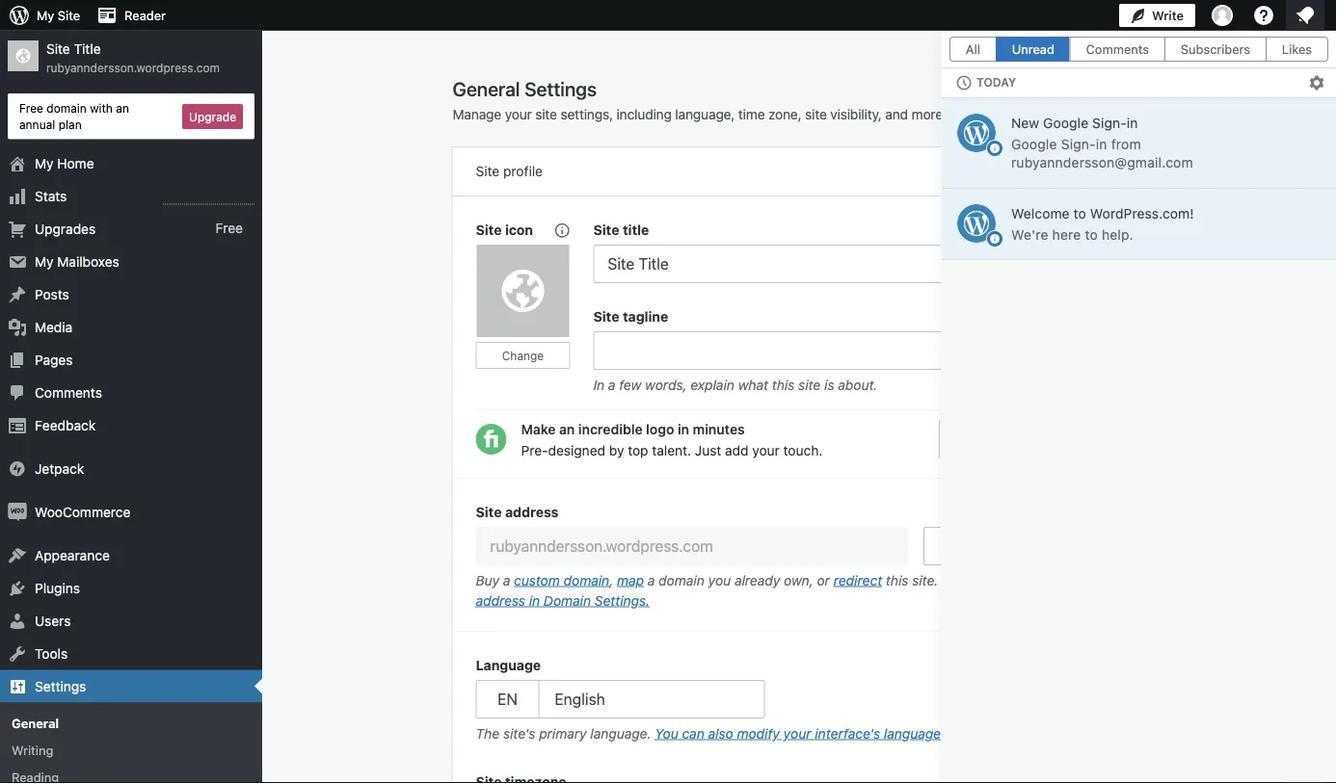 Task type: vqa. For each thing, say whether or not it's contained in the screenshot.
your in You can change your site address in Domain Settings.
yes



Task type: describe. For each thing, give the bounding box(es) containing it.
reader link
[[88, 0, 173, 31]]

just
[[695, 443, 721, 459]]

img image for jetpack
[[8, 459, 27, 479]]

zone,
[[768, 107, 802, 122]]

site left is on the right
[[798, 377, 821, 393]]

free for free domain with an annual plan
[[19, 101, 43, 115]]

rubyanndersson.wordpress.com
[[46, 61, 220, 74]]

0 vertical spatial sign-
[[1092, 115, 1127, 131]]

my home link
[[0, 147, 262, 180]]

fiverr small logo image
[[476, 424, 507, 455]]

0 vertical spatial to
[[1074, 206, 1086, 222]]

buy
[[476, 573, 499, 589]]

woocommerce
[[35, 504, 130, 520]]

my mailboxes
[[35, 254, 119, 270]]

tools
[[35, 646, 68, 662]]

the
[[476, 726, 500, 742]]

wordpress.com!
[[1090, 206, 1194, 222]]

view
[[1244, 38, 1273, 53]]

redirect
[[834, 573, 882, 589]]

users link
[[0, 605, 262, 638]]

your inside 'general settings manage your site settings, including language, time zone, site visibility, and more.'
[[505, 107, 532, 122]]

my site
[[37, 8, 80, 23]]

add
[[725, 443, 749, 459]]

logo
[[646, 422, 674, 437]]

jetpack
[[35, 461, 84, 477]]

cog image
[[1308, 74, 1326, 92]]

in a few words, explain what this site is about.
[[593, 377, 878, 393]]

english
[[555, 691, 605, 709]]

group containing site tagline
[[593, 307, 1124, 400]]

comments inside "link"
[[35, 385, 102, 401]]

site for site title rubyanndersson.wordpress.com
[[46, 41, 70, 57]]

help.
[[1102, 226, 1134, 242]]

here
[[1052, 226, 1081, 242]]

by
[[609, 443, 624, 459]]

0 horizontal spatial this
[[772, 377, 795, 393]]

modify
[[737, 726, 780, 742]]

change
[[995, 573, 1041, 589]]

writing
[[12, 744, 53, 758]]

all
[[966, 42, 980, 56]]

tools link
[[0, 638, 262, 671]]

img image for woocommerce
[[8, 503, 27, 522]]

site profile
[[476, 163, 543, 179]]

site for site profile
[[476, 163, 500, 179]]

talent.
[[652, 443, 691, 459]]

upgrade button
[[182, 104, 243, 129]]

users
[[35, 613, 71, 629]]

make
[[521, 422, 556, 437]]

designed
[[548, 443, 605, 459]]

site title
[[593, 222, 649, 238]]

1 vertical spatial this
[[886, 573, 909, 589]]

my home
[[35, 155, 94, 171]]

site title group
[[593, 220, 1124, 283]]

unread
[[1012, 42, 1054, 56]]

general settings
[[453, 77, 597, 100]]

1 vertical spatial sign-
[[1061, 136, 1096, 152]]

posts link
[[0, 278, 262, 311]]

stats
[[35, 188, 67, 204]]

in up from
[[1127, 115, 1138, 131]]

few
[[619, 377, 641, 393]]

new
[[1011, 115, 1039, 131]]

closed image
[[1279, 43, 1289, 50]]

profile
[[503, 163, 543, 179]]

2 horizontal spatial domain
[[659, 573, 705, 589]]

free for free
[[215, 221, 243, 237]]

the site's primary language. you can also modify your interface's language in your profile.
[[476, 726, 1034, 742]]

2 horizontal spatial a
[[648, 573, 655, 589]]

feedback
[[35, 418, 96, 433]]

general settings main content
[[453, 31, 1305, 784]]

make an incredible logo in minutes pre-designed by top talent. just add your touch.
[[521, 422, 823, 459]]

you can change your site address in domain settings.
[[476, 573, 1099, 609]]

domain
[[544, 593, 591, 609]]

pre-
[[521, 443, 548, 459]]

map
[[617, 573, 644, 589]]

words,
[[645, 377, 687, 393]]

language,
[[675, 107, 735, 122]]

can inside you can change your site address in domain settings.
[[969, 573, 992, 589]]

site title rubyanndersson.wordpress.com
[[46, 41, 220, 74]]

pages link
[[0, 344, 262, 377]]

today
[[977, 75, 1016, 89]]

in up 'rubyanndersson@gmail.com'
[[1096, 136, 1107, 152]]

my site link
[[0, 0, 88, 31]]

already
[[735, 573, 780, 589]]

language
[[884, 726, 941, 742]]

tagline
[[623, 308, 668, 324]]

is
[[824, 377, 834, 393]]

time
[[738, 107, 765, 122]]

Site address text field
[[476, 527, 908, 566]]

site address
[[476, 504, 559, 520]]

Site tagline text field
[[593, 332, 1124, 370]]

settings
[[1072, 165, 1116, 178]]

site icon
[[476, 222, 533, 238]]

manage
[[453, 107, 501, 122]]

settings.
[[595, 593, 650, 609]]

,
[[609, 573, 613, 589]]

general link
[[0, 710, 262, 737]]

redirect link
[[834, 573, 882, 589]]

touch.
[[783, 443, 823, 459]]

site tagline
[[593, 308, 668, 324]]

likes
[[1282, 42, 1312, 56]]

map link
[[617, 573, 644, 589]]



Task type: locate. For each thing, give the bounding box(es) containing it.
your right 'modify'
[[783, 726, 811, 742]]

about.
[[838, 377, 878, 393]]

an
[[116, 101, 129, 115], [559, 422, 575, 437]]

0 vertical spatial address
[[505, 504, 559, 520]]

posts
[[35, 286, 69, 302]]

0 vertical spatial free
[[19, 101, 43, 115]]

an inside make an incredible logo in minutes pre-designed by top talent. just add your touch.
[[559, 422, 575, 437]]

write link
[[1119, 0, 1195, 31]]

en
[[498, 691, 518, 709]]

subscribers
[[1181, 42, 1250, 56]]

your down general settings
[[505, 107, 532, 122]]

1 vertical spatial img image
[[8, 503, 27, 522]]

or
[[817, 573, 830, 589]]

2 vertical spatial group
[[476, 656, 1124, 749]]

img image left jetpack
[[8, 459, 27, 479]]

domain down site address 'text field'
[[659, 573, 705, 589]]

home
[[57, 155, 94, 171]]

including
[[617, 107, 672, 122]]

0 horizontal spatial can
[[682, 726, 704, 742]]

free domain with an annual plan
[[19, 101, 129, 131]]

general
[[12, 716, 59, 731]]

my for my home
[[35, 155, 54, 171]]

a
[[608, 377, 616, 393], [503, 573, 510, 589], [648, 573, 655, 589]]

address down the pre-
[[505, 504, 559, 520]]

0 vertical spatial this
[[772, 377, 795, 393]]

img image left "woocommerce"
[[8, 503, 27, 522]]

my
[[37, 8, 54, 23], [35, 155, 54, 171], [35, 254, 54, 270]]

this
[[772, 377, 795, 393], [886, 573, 909, 589]]

1 vertical spatial an
[[559, 422, 575, 437]]

free inside the free domain with an annual plan
[[19, 101, 43, 115]]

site for site title
[[593, 222, 619, 238]]

0 horizontal spatial a
[[503, 573, 510, 589]]

stats link
[[0, 180, 262, 213]]

info image
[[989, 143, 1001, 154]]

comments
[[1086, 42, 1149, 56], [35, 385, 102, 401]]

you
[[942, 573, 966, 589], [655, 726, 678, 742]]

upgrades
[[35, 221, 96, 237]]

appearance link
[[0, 539, 262, 572]]

free up annual plan
[[19, 101, 43, 115]]

you inside you can change your site address in domain settings.
[[942, 573, 966, 589]]

a right map link
[[648, 573, 655, 589]]

an right the 'with'
[[116, 101, 129, 115]]

1 vertical spatial to
[[1085, 226, 1098, 242]]

0 vertical spatial my
[[37, 8, 54, 23]]

1 img image from the top
[[8, 459, 27, 479]]

comments down write "link"
[[1086, 42, 1149, 56]]

0 vertical spatial group
[[593, 307, 1124, 400]]

profile.
[[991, 726, 1034, 742]]

0 vertical spatial can
[[969, 573, 992, 589]]

site inside you can change your site address in domain settings.
[[1076, 573, 1099, 589]]

highest hourly views 0 image
[[163, 192, 255, 205]]

writing link
[[0, 737, 262, 764]]

pages
[[35, 352, 73, 368]]

to right here
[[1085, 226, 1098, 242]]

title
[[74, 41, 101, 57]]

domain inside the free domain with an annual plan
[[47, 101, 87, 115]]

google right new
[[1043, 115, 1089, 131]]

plugins link
[[0, 572, 262, 605]]

also
[[708, 726, 733, 742]]

you can also modify your interface's language in your profile. link
[[655, 726, 1034, 742]]

0 vertical spatial comments
[[1086, 42, 1149, 56]]

to up here
[[1074, 206, 1086, 222]]

1 vertical spatial you
[[655, 726, 678, 742]]

your inside make an incredible logo in minutes pre-designed by top talent. just add your touch.
[[752, 443, 780, 459]]

1 horizontal spatial an
[[559, 422, 575, 437]]

icon
[[505, 222, 533, 238]]

free
[[19, 101, 43, 115], [215, 221, 243, 237]]

settings
[[35, 679, 86, 695]]

1 horizontal spatial comments
[[1086, 42, 1149, 56]]

incredible
[[578, 422, 643, 437]]

in right language in the bottom right of the page
[[945, 726, 956, 742]]

my for my site
[[37, 8, 54, 23]]

0 horizontal spatial an
[[116, 101, 129, 115]]

save settings
[[1043, 165, 1116, 178]]

welcome to wordpress.com! we're here to help.
[[1011, 206, 1194, 242]]

site's
[[503, 726, 535, 742]]

woocommerce link
[[0, 496, 262, 529]]

sign-
[[1092, 115, 1127, 131], [1061, 136, 1096, 152]]

0 vertical spatial google
[[1043, 115, 1089, 131]]

1 horizontal spatial you
[[942, 573, 966, 589]]

my left reader link at left top
[[37, 8, 54, 23]]

sign- up from
[[1092, 115, 1127, 131]]

img image inside the woocommerce link
[[8, 503, 27, 522]]

time image
[[955, 74, 973, 92]]

in inside you can change your site address in domain settings.
[[529, 593, 540, 609]]

my left home in the left of the page
[[35, 155, 54, 171]]

site
[[535, 107, 557, 122], [805, 107, 827, 122], [798, 377, 821, 393], [1076, 573, 1099, 589]]

my for my mailboxes
[[35, 254, 54, 270]]

this right what
[[772, 377, 795, 393]]

minutes
[[693, 422, 745, 437]]

settings link
[[0, 671, 262, 703]]

comments link
[[0, 377, 262, 409]]

you right site.
[[942, 573, 966, 589]]

my profile image
[[1212, 5, 1233, 26]]

Site title text field
[[593, 245, 1124, 283]]

domain up annual plan
[[47, 101, 87, 115]]

1 vertical spatial my
[[35, 155, 54, 171]]

address inside you can change your site address in domain settings.
[[476, 593, 525, 609]]

can left change
[[969, 573, 992, 589]]

and more.
[[885, 107, 947, 122]]

site right zone, at the top right of page
[[805, 107, 827, 122]]

from
[[1111, 136, 1141, 152]]

1 vertical spatial group
[[453, 478, 1147, 632]]

what
[[738, 377, 768, 393]]

site down general settings
[[535, 107, 557, 122]]

mailboxes
[[57, 254, 119, 270]]

view button
[[1228, 31, 1305, 60]]

a right in
[[608, 377, 616, 393]]

in down custom
[[529, 593, 540, 609]]

you
[[708, 573, 731, 589]]

an inside the free domain with an annual plan
[[116, 101, 129, 115]]

an up designed on the left bottom of the page
[[559, 422, 575, 437]]

general settings manage your site settings, including language, time zone, site visibility, and more.
[[453, 77, 947, 122]]

img image
[[8, 459, 27, 479], [8, 503, 27, 522]]

own,
[[784, 573, 813, 589]]

in inside make an incredible logo in minutes pre-designed by top talent. just add your touch.
[[678, 422, 689, 437]]

site for site tagline
[[593, 308, 619, 324]]

you can change your site address in domain settings. link
[[476, 573, 1099, 609]]

site right change
[[1076, 573, 1099, 589]]

help image
[[1252, 4, 1275, 27]]

free down highest hourly views 0 image
[[215, 221, 243, 237]]

info image
[[989, 233, 1001, 245]]

in
[[1127, 115, 1138, 131], [1096, 136, 1107, 152], [678, 422, 689, 437], [529, 593, 540, 609], [945, 726, 956, 742]]

1 horizontal spatial a
[[608, 377, 616, 393]]

1 vertical spatial can
[[682, 726, 704, 742]]

site inside site title rubyanndersson.wordpress.com
[[46, 41, 70, 57]]

more information image
[[553, 221, 570, 239]]

rubyanndersson@gmail.com
[[1011, 155, 1193, 171]]

1 vertical spatial free
[[215, 221, 243, 237]]

group
[[593, 307, 1124, 400], [453, 478, 1147, 632], [476, 656, 1124, 749]]

a for in
[[608, 377, 616, 393]]

0 vertical spatial you
[[942, 573, 966, 589]]

group containing en
[[476, 656, 1124, 749]]

0 horizontal spatial free
[[19, 101, 43, 115]]

language.
[[590, 726, 651, 742]]

in
[[593, 377, 605, 393]]

1 horizontal spatial this
[[886, 573, 909, 589]]

img image inside jetpack link
[[8, 459, 27, 479]]

comments up feedback
[[35, 385, 102, 401]]

0 vertical spatial img image
[[8, 459, 27, 479]]

2 img image from the top
[[8, 503, 27, 522]]

annual plan
[[19, 117, 82, 131]]

interface's
[[815, 726, 880, 742]]

custom domain link
[[514, 573, 609, 589]]

your right add
[[752, 443, 780, 459]]

new google sign-in google sign-in from rubyanndersson@gmail.com
[[1011, 115, 1193, 171]]

sign- up save settings button
[[1061, 136, 1096, 152]]

you right the language.
[[655, 726, 678, 742]]

site for site address
[[476, 504, 502, 520]]

appearance
[[35, 548, 110, 564]]

explain
[[691, 377, 734, 393]]

site.
[[912, 573, 938, 589]]

can left also
[[682, 726, 704, 742]]

domain
[[47, 101, 87, 115], [564, 573, 609, 589], [659, 573, 705, 589]]

top
[[628, 443, 648, 459]]

a right buy
[[503, 573, 510, 589]]

this left site.
[[886, 573, 909, 589]]

1 horizontal spatial domain
[[564, 573, 609, 589]]

google down new
[[1011, 136, 1057, 152]]

custom
[[514, 573, 560, 589]]

your right change
[[1045, 573, 1073, 589]]

your left profile.
[[959, 726, 987, 742]]

address down buy
[[476, 593, 525, 609]]

write
[[1152, 8, 1184, 23]]

1 horizontal spatial free
[[215, 221, 243, 237]]

my up posts
[[35, 254, 54, 270]]

we're
[[1011, 226, 1049, 242]]

2 vertical spatial my
[[35, 254, 54, 270]]

primary
[[539, 726, 587, 742]]

settings,
[[561, 107, 613, 122]]

buy a custom domain , map a domain you already own, or redirect this site.
[[476, 573, 938, 589]]

0 vertical spatial an
[[116, 101, 129, 115]]

in right logo
[[678, 422, 689, 437]]

save settings button
[[1035, 158, 1124, 185]]

upgrade
[[189, 110, 236, 123]]

0 horizontal spatial you
[[655, 726, 678, 742]]

site for site icon
[[476, 222, 502, 238]]

1 horizontal spatial can
[[969, 573, 992, 589]]

your inside you can change your site address in domain settings.
[[1045, 573, 1073, 589]]

domain up the domain
[[564, 573, 609, 589]]

1 vertical spatial google
[[1011, 136, 1057, 152]]

site icon group
[[476, 220, 593, 400]]

visibility,
[[830, 107, 882, 122]]

1 vertical spatial address
[[476, 593, 525, 609]]

group containing site address
[[453, 478, 1147, 632]]

your
[[505, 107, 532, 122], [752, 443, 780, 459], [1045, 573, 1073, 589], [783, 726, 811, 742], [959, 726, 987, 742]]

media
[[35, 319, 73, 335]]

title
[[623, 222, 649, 238]]

manage your notifications image
[[1294, 4, 1317, 27]]

a for buy
[[503, 573, 510, 589]]

0 horizontal spatial comments
[[35, 385, 102, 401]]

0 horizontal spatial domain
[[47, 101, 87, 115]]

1 vertical spatial comments
[[35, 385, 102, 401]]



